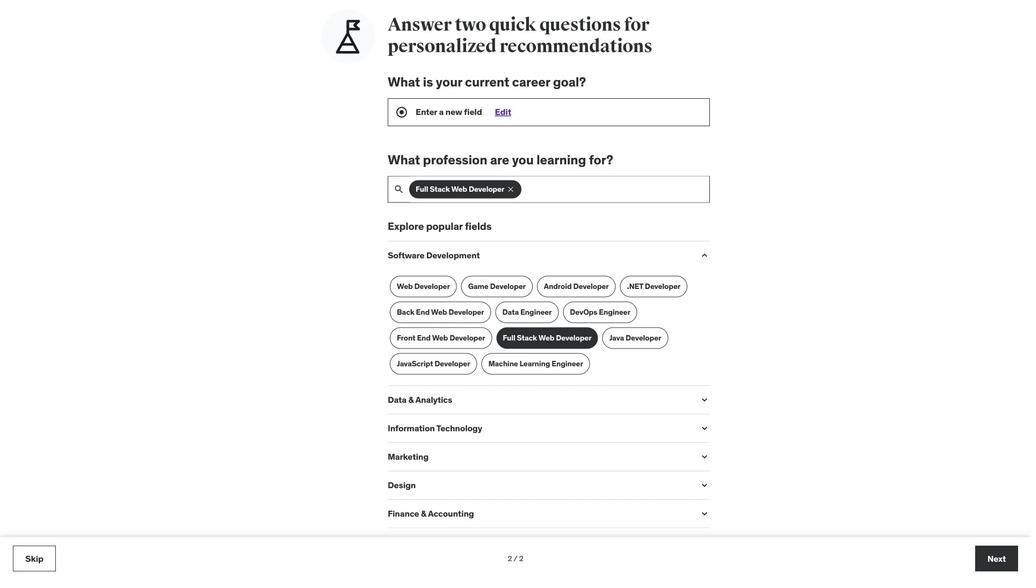 Task type: vqa. For each thing, say whether or not it's contained in the screenshot.
THE 2 / 2
yes



Task type: describe. For each thing, give the bounding box(es) containing it.
small image for information technology
[[700, 423, 710, 434]]

what for what is your current career goal?
[[388, 74, 420, 90]]

career
[[512, 74, 550, 90]]

web developer
[[397, 282, 450, 291]]

what for what profession are you learning for?
[[388, 152, 420, 168]]

engineer for devops engineer
[[599, 308, 631, 317]]

marketing button
[[388, 451, 691, 462]]

data & analytics
[[388, 394, 452, 405]]

end for back
[[416, 308, 430, 317]]

a
[[439, 107, 444, 118]]

explore popular fields
[[388, 220, 492, 233]]

developer down game
[[449, 308, 484, 317]]

small image for finance & accounting
[[700, 509, 710, 519]]

web for full stack web developer button to the bottom
[[539, 333, 555, 343]]

goal?
[[553, 74, 586, 90]]

java
[[609, 333, 624, 343]]

data for data & analytics
[[388, 394, 407, 405]]

back end web developer
[[397, 308, 484, 317]]

developer down the 'front end web developer' button
[[435, 359, 470, 369]]

small image for software development
[[700, 250, 710, 261]]

& for accounting
[[421, 508, 427, 519]]

javascript developer
[[397, 359, 470, 369]]

for
[[624, 14, 650, 36]]

next
[[988, 553, 1006, 564]]

front end web developer button
[[390, 328, 492, 349]]

edit button
[[495, 107, 511, 118]]

profession
[[423, 152, 488, 168]]

.net developer button
[[620, 276, 688, 298]]

next button
[[976, 546, 1019, 572]]

engineer for data engineer
[[521, 308, 552, 317]]

developer down back end web developer button
[[450, 333, 485, 343]]

submit search image
[[394, 184, 405, 195]]

web for the 'front end web developer' button
[[432, 333, 448, 343]]

information technology button
[[388, 423, 691, 434]]

1 2 from the left
[[508, 554, 512, 563]]

learning
[[520, 359, 550, 369]]

marketing
[[388, 451, 429, 462]]

machine
[[489, 359, 518, 369]]

front end web developer
[[397, 333, 485, 343]]

java developer
[[609, 333, 662, 343]]

information technology
[[388, 423, 482, 434]]

field
[[464, 107, 482, 118]]

developer up "devops"
[[574, 282, 609, 291]]

analytics
[[416, 394, 452, 405]]

developer down "devops"
[[556, 333, 592, 343]]

design button
[[388, 480, 691, 491]]

full for full stack web developer button to the bottom
[[503, 333, 516, 343]]

you
[[512, 152, 534, 168]]

game
[[468, 282, 489, 291]]

back
[[397, 308, 415, 317]]

development
[[426, 250, 480, 261]]

software development
[[388, 250, 480, 261]]

is
[[423, 74, 433, 90]]

android developer
[[544, 282, 609, 291]]

two
[[455, 14, 486, 36]]

machine learning engineer
[[489, 359, 583, 369]]

stack for the topmost full stack web developer button
[[430, 185, 450, 194]]

web for back end web developer button
[[431, 308, 447, 317]]

your
[[436, 74, 462, 90]]

new
[[446, 107, 462, 118]]

finance
[[388, 508, 419, 519]]



Task type: locate. For each thing, give the bounding box(es) containing it.
data
[[503, 308, 519, 317], [388, 394, 407, 405]]

small image for design
[[700, 480, 710, 491]]

& for analytics
[[409, 394, 414, 405]]

developer up back end web developer
[[415, 282, 450, 291]]

.net
[[627, 282, 644, 291]]

web
[[452, 185, 467, 194], [397, 282, 413, 291], [431, 308, 447, 317], [432, 333, 448, 343], [539, 333, 555, 343]]

full stack web developer up machine learning engineer
[[503, 333, 592, 343]]

data engineer
[[503, 308, 552, 317]]

end
[[416, 308, 430, 317], [417, 333, 431, 343]]

0 vertical spatial small image
[[700, 395, 710, 406]]

web up the front end web developer
[[431, 308, 447, 317]]

&
[[409, 394, 414, 405], [421, 508, 427, 519]]

0 horizontal spatial full
[[416, 185, 428, 194]]

full stack web developer down profession
[[416, 185, 505, 194]]

0 horizontal spatial stack
[[430, 185, 450, 194]]

2 small image from the top
[[700, 423, 710, 434]]

are
[[490, 152, 509, 168]]

quick
[[489, 14, 536, 36]]

full stack web developer button up machine learning engineer
[[497, 328, 598, 349]]

0 vertical spatial full stack web developer button
[[409, 181, 522, 199]]

data engineer button
[[496, 302, 559, 323]]

1 vertical spatial &
[[421, 508, 427, 519]]

0 horizontal spatial 2
[[508, 554, 512, 563]]

web inside button
[[431, 308, 447, 317]]

information
[[388, 423, 435, 434]]

end right back in the left of the page
[[416, 308, 430, 317]]

2 / 2
[[508, 554, 524, 563]]

web up machine learning engineer
[[539, 333, 555, 343]]

& left analytics
[[409, 394, 414, 405]]

end right front
[[417, 333, 431, 343]]

answer
[[388, 14, 452, 36]]

3 small image from the top
[[700, 480, 710, 491]]

data for data engineer
[[503, 308, 519, 317]]

learning
[[537, 152, 586, 168]]

stack
[[430, 185, 450, 194], [517, 333, 537, 343]]

stack down profession
[[430, 185, 450, 194]]

what profession are you learning for?
[[388, 152, 613, 168]]

4 small image from the top
[[700, 509, 710, 519]]

2 what from the top
[[388, 152, 420, 168]]

1 horizontal spatial stack
[[517, 333, 537, 343]]

accounting
[[428, 508, 474, 519]]

1 small image from the top
[[700, 250, 710, 261]]

questions
[[540, 14, 621, 36]]

developer right .net
[[645, 282, 681, 291]]

popular
[[426, 220, 463, 233]]

/
[[514, 554, 518, 563]]

full for the topmost full stack web developer button
[[416, 185, 428, 194]]

what is your current career goal?
[[388, 74, 586, 90]]

0 vertical spatial full stack web developer
[[416, 185, 505, 194]]

web down back end web developer button
[[432, 333, 448, 343]]

full
[[416, 185, 428, 194], [503, 333, 516, 343]]

deselect image
[[507, 185, 515, 194]]

2 small image from the top
[[700, 452, 710, 463]]

game developer
[[468, 282, 526, 291]]

data up information
[[388, 394, 407, 405]]

what left 'is'
[[388, 74, 420, 90]]

stack down data engineer button on the bottom
[[517, 333, 537, 343]]

full up 'machine' on the bottom
[[503, 333, 516, 343]]

small image
[[700, 250, 710, 261], [700, 452, 710, 463], [700, 480, 710, 491], [700, 509, 710, 519]]

what up submit search 'icon' on the left top
[[388, 152, 420, 168]]

developer right the java on the bottom of the page
[[626, 333, 662, 343]]

web up back in the left of the page
[[397, 282, 413, 291]]

full stack web developer button down profession
[[409, 181, 522, 199]]

2 left the /
[[508, 554, 512, 563]]

javascript
[[397, 359, 433, 369]]

answer two quick questions for personalized recommendations
[[388, 14, 653, 57]]

enter
[[416, 107, 437, 118]]

1 vertical spatial full
[[503, 333, 516, 343]]

end inside button
[[416, 308, 430, 317]]

1 vertical spatial stack
[[517, 333, 537, 343]]

what
[[388, 74, 420, 90], [388, 152, 420, 168]]

personalized
[[388, 35, 497, 57]]

for?
[[589, 152, 613, 168]]

android developer button
[[537, 276, 616, 298]]

Find a profession text field
[[410, 177, 710, 203]]

developer inside button
[[490, 282, 526, 291]]

software development button
[[388, 250, 691, 261]]

1 vertical spatial full stack web developer button
[[497, 328, 598, 349]]

engineer down android
[[521, 308, 552, 317]]

explore
[[388, 220, 424, 233]]

1 vertical spatial full stack web developer
[[503, 333, 592, 343]]

developer
[[469, 185, 505, 194], [415, 282, 450, 291], [490, 282, 526, 291], [574, 282, 609, 291], [645, 282, 681, 291], [449, 308, 484, 317], [450, 333, 485, 343], [556, 333, 592, 343], [626, 333, 662, 343], [435, 359, 470, 369]]

full stack web developer
[[416, 185, 505, 194], [503, 333, 592, 343]]

0 horizontal spatial &
[[409, 394, 414, 405]]

front
[[397, 333, 416, 343]]

stack for full stack web developer button to the bottom
[[517, 333, 537, 343]]

recommendations
[[500, 35, 653, 57]]

engineer right the learning
[[552, 359, 583, 369]]

1 vertical spatial data
[[388, 394, 407, 405]]

developer left deselect "icon"
[[469, 185, 505, 194]]

data & analytics button
[[388, 394, 691, 405]]

.net developer
[[627, 282, 681, 291]]

engineer inside 'button'
[[599, 308, 631, 317]]

finance & accounting
[[388, 508, 474, 519]]

1 horizontal spatial full
[[503, 333, 516, 343]]

technology
[[437, 423, 482, 434]]

2 right the /
[[519, 554, 524, 563]]

web developer button
[[390, 276, 457, 298]]

2
[[508, 554, 512, 563], [519, 554, 524, 563]]

2 2 from the left
[[519, 554, 524, 563]]

full right submit search 'icon' on the left top
[[416, 185, 428, 194]]

fields
[[465, 220, 492, 233]]

0 vertical spatial full
[[416, 185, 428, 194]]

0 vertical spatial what
[[388, 74, 420, 90]]

1 horizontal spatial &
[[421, 508, 427, 519]]

data down game developer button
[[503, 308, 519, 317]]

full stack web developer button
[[409, 181, 522, 199], [497, 328, 598, 349]]

1 horizontal spatial data
[[503, 308, 519, 317]]

1 horizontal spatial 2
[[519, 554, 524, 563]]

1 vertical spatial end
[[417, 333, 431, 343]]

data inside button
[[503, 308, 519, 317]]

small image
[[700, 395, 710, 406], [700, 423, 710, 434]]

edit
[[495, 107, 511, 118]]

finance & accounting button
[[388, 508, 691, 519]]

game developer button
[[461, 276, 533, 298]]

android
[[544, 282, 572, 291]]

end inside button
[[417, 333, 431, 343]]

0 horizontal spatial data
[[388, 394, 407, 405]]

engineer
[[521, 308, 552, 317], [599, 308, 631, 317], [552, 359, 583, 369]]

java developer button
[[603, 328, 668, 349]]

software
[[388, 250, 425, 261]]

1 what from the top
[[388, 74, 420, 90]]

engineer up the java on the bottom of the page
[[599, 308, 631, 317]]

developer right game
[[490, 282, 526, 291]]

0 vertical spatial &
[[409, 394, 414, 405]]

skip
[[25, 553, 43, 564]]

devops engineer button
[[563, 302, 638, 323]]

design
[[388, 480, 416, 491]]

1 vertical spatial what
[[388, 152, 420, 168]]

devops engineer
[[570, 308, 631, 317]]

javascript developer button
[[390, 353, 477, 375]]

1 small image from the top
[[700, 395, 710, 406]]

web for the topmost full stack web developer button
[[452, 185, 467, 194]]

enter a new field
[[416, 107, 482, 118]]

small image for data & analytics
[[700, 395, 710, 406]]

small image for marketing
[[700, 452, 710, 463]]

0 vertical spatial stack
[[430, 185, 450, 194]]

current
[[465, 74, 510, 90]]

0 vertical spatial data
[[503, 308, 519, 317]]

& right finance
[[421, 508, 427, 519]]

end for front
[[417, 333, 431, 343]]

back end web developer button
[[390, 302, 491, 323]]

devops
[[570, 308, 598, 317]]

web down profession
[[452, 185, 467, 194]]

1 vertical spatial small image
[[700, 423, 710, 434]]

0 vertical spatial end
[[416, 308, 430, 317]]

machine learning engineer button
[[482, 353, 590, 375]]

skip link
[[13, 546, 56, 572]]



